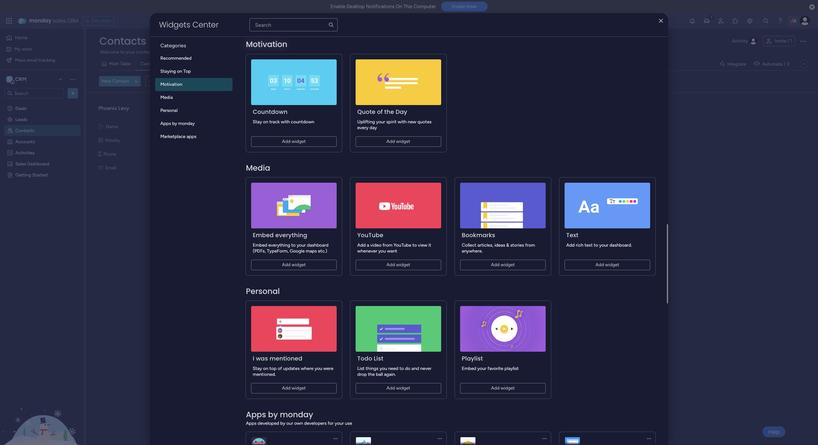 Task type: locate. For each thing, give the bounding box(es) containing it.
0 vertical spatial personal
[[160, 108, 178, 113]]

crm right sales
[[67, 17, 78, 25]]

1 vertical spatial the
[[368, 372, 375, 378]]

1 horizontal spatial see
[[278, 49, 286, 55]]

priority right v2 status outline image
[[105, 138, 120, 143]]

new contact
[[102, 78, 129, 84]]

0 horizontal spatial priority
[[105, 138, 120, 143]]

add for quote of the day
[[387, 139, 395, 144]]

2 with from the left
[[398, 119, 407, 125]]

name down lily smith
[[348, 124, 360, 130]]

apps for apps by monday
[[160, 121, 171, 126]]

christina overa image
[[800, 16, 810, 26]]

list up drop
[[357, 366, 365, 372]]

from inside bookmarks collect articles, ideas & stories from anywhere.
[[525, 243, 535, 248]]

add widget down again.
[[387, 386, 410, 391]]

widget down updates on the left bottom
[[292, 386, 306, 391]]

from
[[383, 243, 393, 248], [525, 243, 535, 248]]

widget down &
[[501, 262, 515, 268]]

1 +1 from the left
[[292, 152, 296, 157]]

dialog
[[150, 13, 668, 446]]

phone right v2 mobile phone image
[[103, 151, 116, 157]]

add left a
[[357, 243, 366, 248]]

add inside text add rich text to your dashboard.
[[566, 243, 575, 248]]

priority right v2 status outline icon
[[347, 138, 362, 143]]

collapse board header image
[[802, 61, 807, 67]]

monday
[[29, 17, 51, 25], [178, 121, 195, 126], [280, 410, 313, 420]]

1 horizontal spatial priority
[[347, 138, 362, 143]]

0 vertical spatial media
[[160, 95, 173, 100]]

add widget down dashboard.
[[596, 262, 619, 268]]

activity
[[732, 38, 748, 44]]

Search in workspace field
[[14, 90, 55, 97]]

1 stay from the top
[[253, 119, 262, 125]]

to inside embed everything embed everything to your dashboard (pdfs, typeform, google maps etc.)
[[291, 243, 296, 248]]

add inside youtube add a video from youtube to view it whenever you want
[[357, 243, 366, 248]]

0 horizontal spatial phone
[[103, 151, 116, 157]]

need
[[388, 366, 399, 372]]

apps up the marketplace
[[160, 121, 171, 126]]

1 horizontal spatial enable
[[452, 4, 465, 9]]

1 horizontal spatial contacts
[[257, 49, 275, 55]]

to left do
[[400, 366, 404, 372]]

by up the marketplace
[[172, 121, 177, 126]]

enable left the desktop
[[331, 4, 345, 9]]

name down phoenix levy
[[106, 124, 118, 130]]

crm right workspace image
[[15, 76, 27, 82]]

0 vertical spatial see
[[91, 18, 99, 24]]

add widget button down 'spirit'
[[356, 137, 441, 147]]

1 horizontal spatial monday
[[178, 121, 195, 126]]

name for high
[[106, 124, 118, 130]]

you left can
[[181, 49, 188, 55]]

embed everything embed everything to your dashboard (pdfs, typeform, google maps etc.)
[[253, 231, 329, 254]]

widget down staying on top
[[167, 78, 181, 84]]

dashboard.
[[610, 243, 632, 248]]

2 horizontal spatial by
[[280, 421, 285, 427]]

youtube up want
[[394, 243, 411, 248]]

media
[[160, 95, 173, 100], [246, 163, 270, 173]]

apps
[[187, 134, 197, 139]]

and right do
[[412, 366, 419, 372]]

desktop
[[347, 4, 365, 9]]

motivation for categories
[[246, 39, 287, 50]]

add down want
[[387, 262, 395, 268]]

0 horizontal spatial with
[[281, 119, 290, 125]]

0 vertical spatial stay
[[253, 119, 262, 125]]

dashboard
[[27, 161, 49, 167]]

mass
[[15, 57, 25, 63]]

marketplace apps option
[[155, 130, 233, 143]]

apps by monday
[[160, 121, 195, 126]]

motivation inside option
[[160, 82, 182, 87]]

1 image
[[709, 13, 714, 21]]

add widget for embed everything
[[282, 262, 306, 268]]

0 horizontal spatial contacts
[[15, 128, 34, 133]]

1 priority from the left
[[105, 138, 120, 143]]

developed
[[258, 421, 279, 427]]

2 horizontal spatial of
[[377, 108, 383, 116]]

monday up home button
[[29, 17, 51, 25]]

widgets
[[159, 19, 190, 30]]

articles,
[[478, 243, 493, 248]]

my work
[[14, 46, 32, 52]]

0 vertical spatial the
[[384, 108, 394, 116]]

and inside welcome to your contacts board! here you can store and manage all of your contacts see more
[[210, 49, 217, 55]]

widget for youtube
[[396, 262, 410, 268]]

0 horizontal spatial dapulse text column image
[[98, 124, 104, 130]]

see plans
[[91, 18, 111, 24]]

quote
[[357, 108, 376, 116]]

1 high from the left
[[173, 138, 183, 143]]

add widget down google
[[282, 262, 306, 268]]

2 vertical spatial of
[[278, 366, 282, 372]]

+1 left 312
[[413, 152, 417, 157]]

0 horizontal spatial monday
[[29, 17, 51, 25]]

1 vertical spatial contacts
[[15, 128, 34, 133]]

1 phone from the left
[[103, 151, 116, 157]]

add down 'spirit'
[[387, 139, 395, 144]]

0 vertical spatial by
[[172, 121, 177, 126]]

0 horizontal spatial personal
[[160, 108, 178, 113]]

can
[[189, 49, 197, 55]]

1 horizontal spatial phone
[[346, 151, 358, 157]]

staying on top option
[[155, 65, 233, 78]]

1 name from the left
[[106, 124, 118, 130]]

add down typeform,
[[282, 262, 291, 268]]

contacts
[[136, 49, 154, 55], [257, 49, 275, 55]]

add widget down staying
[[157, 78, 181, 84]]

playlist embed your favorite playlist
[[462, 355, 519, 372]]

autopilot image
[[754, 60, 760, 68]]

2 vertical spatial monday
[[280, 410, 313, 420]]

embed
[[253, 231, 274, 239], [253, 243, 267, 248], [462, 366, 476, 372]]

on left track on the left of the page
[[263, 119, 268, 125]]

see inside see plans button
[[91, 18, 99, 24]]

monday inside option
[[178, 121, 195, 126]]

v2 email column image
[[98, 165, 103, 171]]

0 horizontal spatial /
[[784, 61, 786, 67]]

invite members image
[[718, 18, 725, 24]]

of right top
[[278, 366, 282, 372]]

None search field
[[250, 18, 338, 31]]

0 horizontal spatial youtube
[[357, 231, 383, 239]]

table
[[120, 61, 131, 67]]

see more link
[[277, 49, 298, 55]]

dapulse text column image for medium
[[341, 124, 346, 130]]

+1 for high
[[292, 152, 296, 157]]

2 horizontal spatial monday
[[280, 410, 313, 420]]

0 vertical spatial on
[[177, 69, 182, 74]]

1 horizontal spatial youtube
[[394, 243, 411, 248]]

+1 for medium
[[413, 152, 417, 157]]

you left were
[[315, 366, 322, 372]]

started
[[32, 172, 47, 178]]

1 horizontal spatial high
[[294, 138, 304, 143]]

priority for high
[[105, 138, 120, 143]]

monday up apps
[[178, 121, 195, 126]]

see inside welcome to your contacts board! here you can store and manage all of your contacts see more
[[278, 49, 286, 55]]

personal
[[160, 108, 178, 113], [246, 286, 280, 297]]

add widget button for track
[[251, 137, 337, 147]]

by inside option
[[172, 121, 177, 126]]

widget for playlist
[[501, 386, 515, 391]]

row group
[[89, 95, 816, 181]]

apps for apps by monday apps developed by our own developers for your use
[[246, 410, 266, 420]]

0 horizontal spatial see
[[91, 18, 99, 24]]

show board description image
[[151, 38, 159, 44]]

1 vertical spatial of
[[377, 108, 383, 116]]

to up google
[[291, 243, 296, 248]]

to down contacts field
[[120, 49, 125, 55]]

motivation option
[[155, 78, 233, 91]]

0 vertical spatial monday
[[29, 17, 51, 25]]

on up mentioned.
[[263, 366, 268, 372]]

1 vertical spatial and
[[412, 366, 419, 372]]

the down things
[[368, 372, 375, 378]]

todo list list things you need to do and never drop the ball again.
[[357, 355, 432, 378]]

0 horizontal spatial +1
[[292, 152, 296, 157]]

1 horizontal spatial with
[[398, 119, 407, 125]]

2 phone from the left
[[346, 151, 358, 157]]

add inside popup button
[[157, 78, 166, 84]]

add down staying
[[157, 78, 166, 84]]

you up ball
[[380, 366, 387, 372]]

add for text
[[596, 262, 604, 268]]

apps up developed
[[246, 410, 266, 420]]

add for todo list
[[387, 386, 395, 391]]

everything up typeform,
[[268, 243, 290, 248]]

staying
[[160, 69, 176, 74]]

add widget down updates on the left bottom
[[282, 386, 306, 391]]

media option
[[155, 91, 233, 104]]

you inside i was mentioned stay on top of updates where you were mentioned.
[[315, 366, 322, 372]]

lottie animation element
[[0, 380, 83, 446]]

add left rich
[[566, 243, 575, 248]]

inbox image
[[704, 18, 710, 24]]

whenever
[[357, 249, 377, 254]]

recommended option
[[155, 52, 233, 65]]

to inside youtube add a video from youtube to view it whenever you want
[[413, 243, 417, 248]]

add widget button for favorite
[[460, 384, 546, 394]]

phone right v2 mobile phone icon
[[346, 151, 358, 157]]

Contacts field
[[98, 34, 148, 48]]

search image
[[328, 22, 334, 28]]

/ left 3
[[784, 61, 786, 67]]

everything up google
[[275, 231, 307, 239]]

priority
[[105, 138, 120, 143], [347, 138, 362, 143]]

apps inside option
[[160, 121, 171, 126]]

add widget for i was mentioned
[[282, 386, 306, 391]]

1 horizontal spatial and
[[412, 366, 419, 372]]

widget left medium
[[396, 139, 410, 144]]

add widget down want
[[387, 262, 410, 268]]

add down updates on the left bottom
[[282, 386, 291, 391]]

+1 312 563 2541
[[413, 152, 443, 157]]

0 vertical spatial and
[[210, 49, 217, 55]]

1 horizontal spatial personal
[[246, 286, 280, 297]]

1 horizontal spatial the
[[384, 108, 394, 116]]

monday inside apps by monday apps developed by our own developers for your use
[[280, 410, 313, 420]]

monday up own
[[280, 410, 313, 420]]

by up developed
[[268, 410, 278, 420]]

sales dashboard
[[15, 161, 49, 167]]

0 vertical spatial contacts
[[99, 34, 146, 48]]

ball
[[376, 372, 383, 378]]

2 dapulse text column image from the left
[[341, 124, 346, 130]]

2 contacts from the left
[[257, 49, 275, 55]]

1 horizontal spatial +1
[[413, 152, 417, 157]]

medium
[[412, 138, 428, 143]]

0 horizontal spatial from
[[383, 243, 393, 248]]

0 horizontal spatial name
[[106, 124, 118, 130]]

2 name from the left
[[348, 124, 360, 130]]

typeform,
[[267, 249, 289, 254]]

722
[[306, 152, 313, 157]]

with
[[281, 119, 290, 125], [398, 119, 407, 125]]

contact
[[112, 78, 129, 84]]

2 vertical spatial by
[[280, 421, 285, 427]]

1 horizontal spatial /
[[788, 38, 789, 44]]

add widget down 'spirit'
[[387, 139, 410, 144]]

your right for
[[335, 421, 344, 427]]

0 vertical spatial youtube
[[357, 231, 383, 239]]

enable for enable desktop notifications on this computer
[[331, 4, 345, 9]]

1 dapulse text column image from the left
[[98, 124, 104, 130]]

dapulse text column image up v2 status outline icon
[[341, 124, 346, 130]]

0 vertical spatial of
[[241, 49, 245, 55]]

by for apps by monday
[[172, 121, 177, 126]]

0 horizontal spatial by
[[172, 121, 177, 126]]

2 from from the left
[[525, 243, 535, 248]]

add
[[157, 78, 166, 84], [282, 139, 291, 144], [387, 139, 395, 144], [357, 243, 366, 248], [566, 243, 575, 248], [282, 262, 291, 268], [387, 262, 395, 268], [491, 262, 500, 268], [596, 262, 604, 268], [282, 386, 291, 391], [387, 386, 395, 391], [491, 386, 500, 391]]

1 vertical spatial apps
[[246, 410, 266, 420]]

widget up 854
[[292, 139, 306, 144]]

2 vertical spatial embed
[[462, 366, 476, 372]]

2 vertical spatial on
[[263, 366, 268, 372]]

to right text on the right of page
[[594, 243, 598, 248]]

contacts up welcome on the top of page
[[99, 34, 146, 48]]

automate
[[762, 61, 783, 67]]

add for embed everything
[[282, 262, 291, 268]]

embed inside playlist embed your favorite playlist
[[462, 366, 476, 372]]

use
[[345, 421, 352, 427]]

+1 left 854
[[292, 152, 296, 157]]

name for medium
[[348, 124, 360, 130]]

0 horizontal spatial the
[[368, 372, 375, 378]]

for
[[328, 421, 334, 427]]

2 high from the left
[[294, 138, 304, 143]]

list up things
[[374, 355, 383, 363]]

add up +1 854 722 0499 link
[[282, 139, 291, 144]]

add for i was mentioned
[[282, 386, 291, 391]]

0 vertical spatial apps
[[160, 121, 171, 126]]

on inside countdown stay on track with countdown
[[263, 119, 268, 125]]

v2 mobile phone image
[[341, 151, 343, 157]]

your left favorite
[[477, 366, 487, 372]]

with left new
[[398, 119, 407, 125]]

dapulse text column image up v2 status outline image
[[98, 124, 104, 130]]

list box containing deals
[[0, 101, 83, 269]]

home
[[15, 35, 28, 41]]

everything
[[275, 231, 307, 239], [268, 243, 290, 248]]

youtube add a video from youtube to view it whenever you want
[[357, 231, 431, 254]]

option
[[0, 102, 83, 104]]

add widget for bookmarks
[[491, 262, 515, 268]]

by
[[172, 121, 177, 126], [268, 410, 278, 420], [280, 421, 285, 427]]

on left top
[[177, 69, 182, 74]]

personal inside option
[[160, 108, 178, 113]]

1 vertical spatial list
[[357, 366, 365, 372]]

lily smith
[[341, 105, 363, 111]]

rich
[[576, 243, 584, 248]]

categories list box
[[155, 37, 238, 143]]

contacts left see more link
[[257, 49, 275, 55]]

of inside welcome to your contacts board! here you can store and manage all of your contacts see more
[[241, 49, 245, 55]]

see left plans
[[91, 18, 99, 24]]

view
[[418, 243, 427, 248]]

add widget down ideas
[[491, 262, 515, 268]]

phone
[[103, 151, 116, 157], [346, 151, 358, 157]]

0 vertical spatial /
[[788, 38, 789, 44]]

v2 search image
[[190, 78, 195, 85]]

list box
[[0, 101, 83, 269]]

monday sales crm
[[29, 17, 78, 25]]

widget down google
[[292, 262, 306, 268]]

enable left now!
[[452, 4, 465, 9]]

1 vertical spatial by
[[268, 410, 278, 420]]

it
[[429, 243, 431, 248]]

i
[[253, 355, 254, 363]]

add widget up 854
[[282, 139, 306, 144]]

1 vertical spatial crm
[[15, 76, 27, 82]]

0 horizontal spatial list
[[357, 366, 365, 372]]

0 horizontal spatial contacts
[[136, 49, 154, 55]]

0 horizontal spatial and
[[210, 49, 217, 55]]

add widget button down ideas
[[460, 260, 546, 270]]

enable inside button
[[452, 4, 465, 9]]

crm
[[67, 17, 78, 25], [15, 76, 27, 82]]

1 horizontal spatial name
[[348, 124, 360, 130]]

1 vertical spatial media
[[246, 163, 270, 173]]

1 horizontal spatial contacts
[[99, 34, 146, 48]]

with right track on the left of the page
[[281, 119, 290, 125]]

1 vertical spatial stay
[[253, 366, 262, 372]]

stay up mentioned.
[[253, 366, 262, 372]]

day
[[396, 108, 407, 116]]

1 vertical spatial /
[[784, 61, 786, 67]]

1 vertical spatial monday
[[178, 121, 195, 126]]

new
[[408, 119, 416, 125]]

motivation
[[246, 39, 287, 50], [246, 39, 287, 50], [160, 82, 182, 87]]

add widget
[[157, 78, 181, 84], [282, 139, 306, 144], [387, 139, 410, 144], [282, 262, 306, 268], [387, 262, 410, 268], [491, 262, 515, 268], [596, 262, 619, 268], [282, 386, 306, 391], [387, 386, 410, 391], [491, 386, 515, 391]]

2 stay from the top
[[253, 366, 262, 372]]

to left the view
[[413, 243, 417, 248]]

0 horizontal spatial high
[[173, 138, 183, 143]]

add widget button down again.
[[356, 384, 441, 394]]

1 vertical spatial youtube
[[394, 243, 411, 248]]

add down again.
[[387, 386, 395, 391]]

2 priority from the left
[[347, 138, 362, 143]]

add widget button down dashboard.
[[565, 260, 650, 270]]

smith
[[350, 105, 363, 111]]

1 from from the left
[[383, 243, 393, 248]]

phone for v2 mobile phone icon
[[346, 151, 358, 157]]

stay
[[253, 119, 262, 125], [253, 366, 262, 372]]

high up 854
[[294, 138, 304, 143]]

dapulse integrations image
[[720, 62, 725, 66]]

1 horizontal spatial dapulse text column image
[[341, 124, 346, 130]]

add for bookmarks
[[491, 262, 500, 268]]

0 horizontal spatial crm
[[15, 76, 27, 82]]

apps image
[[732, 18, 739, 24]]

your
[[126, 49, 135, 55], [247, 49, 256, 55], [376, 119, 385, 125], [297, 243, 306, 248], [599, 243, 609, 248], [477, 366, 487, 372], [335, 421, 344, 427]]

contacts up accounts
[[15, 128, 34, 133]]

new contact button
[[99, 76, 132, 87]]

/ left 1
[[788, 38, 789, 44]]

contacts inside list box
[[15, 128, 34, 133]]

and right store
[[210, 49, 217, 55]]

0 horizontal spatial of
[[241, 49, 245, 55]]

add for youtube
[[387, 262, 395, 268]]

of right 'all'
[[241, 49, 245, 55]]

add down favorite
[[491, 386, 500, 391]]

from up want
[[383, 243, 393, 248]]

monday for apps by monday
[[178, 121, 195, 126]]

add widget button down updates on the left bottom
[[251, 384, 337, 394]]

0 horizontal spatial media
[[160, 95, 173, 100]]

add widget inside popup button
[[157, 78, 181, 84]]

widget down do
[[396, 386, 410, 391]]

1 horizontal spatial by
[[268, 410, 278, 420]]

public board image
[[7, 172, 13, 178]]

add widget button up 854
[[251, 137, 337, 147]]

text
[[585, 243, 593, 248]]

all
[[236, 49, 240, 55]]

you down video on the bottom left of page
[[378, 249, 386, 254]]

widget down want
[[396, 262, 410, 268]]

stay down countdown
[[253, 119, 262, 125]]

312
[[418, 152, 425, 157]]

cards
[[141, 61, 153, 67]]

2 vertical spatial apps
[[246, 421, 257, 427]]

2 +1 from the left
[[413, 152, 417, 157]]

add widget button down google
[[251, 260, 337, 270]]

0 vertical spatial crm
[[67, 17, 78, 25]]

of inside i was mentioned stay on top of updates where you were mentioned.
[[278, 366, 282, 372]]

phone for v2 mobile phone image
[[103, 151, 116, 157]]

add down ideas
[[491, 262, 500, 268]]

see left more
[[278, 49, 286, 55]]

lottie animation image
[[0, 380, 83, 446]]

add widget button for everything
[[251, 260, 337, 270]]

1 vertical spatial see
[[278, 49, 286, 55]]

apps left developed
[[246, 421, 257, 427]]

workspace image
[[6, 76, 13, 83]]

add widget for playlist
[[491, 386, 515, 391]]

you inside "todo list list things you need to do and never drop the ball again."
[[380, 366, 387, 372]]

from inside youtube add a video from youtube to view it whenever you want
[[383, 243, 393, 248]]

youtube up a
[[357, 231, 383, 239]]

1 vertical spatial on
[[263, 119, 268, 125]]

contacts up cards in the left top of the page
[[136, 49, 154, 55]]

notifications
[[366, 4, 395, 9]]

widget down the playlist
[[501, 386, 515, 391]]

your right text on the right of page
[[599, 243, 609, 248]]

1 horizontal spatial from
[[525, 243, 535, 248]]

+1
[[292, 152, 296, 157], [413, 152, 417, 157]]

dapulse text column image
[[98, 124, 104, 130], [341, 124, 346, 130]]

0 horizontal spatial enable
[[331, 4, 345, 9]]

0 vertical spatial list
[[374, 355, 383, 363]]

/ inside button
[[788, 38, 789, 44]]

1 with from the left
[[281, 119, 290, 125]]

1 horizontal spatial of
[[278, 366, 282, 372]]

&
[[506, 243, 509, 248]]

to inside text add rich text to your dashboard.
[[594, 243, 598, 248]]

enable desktop notifications on this computer
[[331, 4, 436, 9]]



Task type: vqa. For each thing, say whether or not it's contained in the screenshot.


Task type: describe. For each thing, give the bounding box(es) containing it.
own
[[294, 421, 303, 427]]

top
[[183, 69, 191, 74]]

want
[[387, 249, 397, 254]]

media inside "media" option
[[160, 95, 173, 100]]

todo
[[357, 355, 372, 363]]

every
[[357, 125, 369, 131]]

+1 854 722 0499 link
[[289, 151, 324, 159]]

bookmarks collect articles, ideas & stories from anywhere.
[[462, 231, 535, 254]]

add widget button
[[145, 76, 184, 87]]

Search field
[[195, 77, 215, 86]]

motivation for widgets center
[[246, 39, 287, 50]]

video
[[370, 243, 382, 248]]

bookmarks
[[462, 231, 495, 239]]

help button
[[763, 427, 786, 438]]

quotes
[[418, 119, 432, 125]]

add widget for quote of the day
[[387, 139, 410, 144]]

was
[[256, 355, 268, 363]]

angle down image
[[135, 79, 138, 84]]

add for countdown
[[282, 139, 291, 144]]

stay inside i was mentioned stay on top of updates where you were mentioned.
[[253, 366, 262, 372]]

filter
[[259, 79, 269, 84]]

see plans button
[[82, 16, 114, 26]]

help image
[[777, 18, 784, 24]]

add widget for todo list
[[387, 386, 410, 391]]

stay inside countdown stay on track with countdown
[[253, 119, 262, 125]]

leads
[[15, 117, 27, 122]]

on inside i was mentioned stay on top of updates where you were mentioned.
[[263, 366, 268, 372]]

Search for a column type search field
[[250, 18, 338, 31]]

categories heading
[[155, 37, 233, 52]]

1
[[791, 38, 792, 44]]

monday for apps by monday apps developed by our own developers for your use
[[280, 410, 313, 420]]

sales
[[53, 17, 66, 25]]

mass email tracking
[[15, 57, 55, 63]]

with inside countdown stay on track with countdown
[[281, 119, 290, 125]]

by for apps by monday apps developed by our own developers for your use
[[268, 410, 278, 420]]

track
[[270, 119, 280, 125]]

marketplace apps
[[160, 134, 197, 139]]

add widget button for stay
[[251, 384, 337, 394]]

text add rich text to your dashboard.
[[566, 231, 632, 248]]

to inside "todo list list things you need to do and never drop the ball again."
[[400, 366, 404, 372]]

0 vertical spatial everything
[[275, 231, 307, 239]]

v2 mobile phone image
[[98, 151, 101, 157]]

things
[[366, 366, 379, 372]]

cards button
[[136, 59, 157, 69]]

your inside text add rich text to your dashboard.
[[599, 243, 609, 248]]

activities
[[15, 150, 35, 155]]

sort button
[[282, 76, 305, 87]]

manage
[[218, 49, 235, 55]]

add widget button for ideas
[[460, 260, 546, 270]]

dapulse x slim image
[[659, 18, 663, 23]]

accounts
[[15, 139, 35, 144]]

plans
[[100, 18, 111, 24]]

/ for 1
[[788, 38, 789, 44]]

1 horizontal spatial media
[[246, 163, 270, 173]]

+1 312 563 2541 link
[[410, 151, 443, 159]]

1 vertical spatial personal
[[246, 286, 280, 297]]

dapulse text column image for high
[[98, 124, 104, 130]]

arrow down image
[[272, 78, 280, 85]]

0 vertical spatial embed
[[253, 231, 274, 239]]

marketplace
[[160, 134, 186, 139]]

widget inside popup button
[[167, 78, 181, 84]]

uplifting
[[357, 119, 375, 125]]

public dashboard image
[[7, 161, 13, 167]]

your right 'all'
[[247, 49, 256, 55]]

were
[[323, 366, 333, 372]]

your inside embed everything embed everything to your dashboard (pdfs, typeform, google maps etc.)
[[297, 243, 306, 248]]

work
[[22, 46, 32, 52]]

sales
[[15, 161, 26, 167]]

widget for text
[[605, 262, 619, 268]]

drop
[[357, 372, 367, 378]]

dialog containing widgets center
[[150, 13, 668, 446]]

widget for i was mentioned
[[292, 386, 306, 391]]

emails settings image
[[747, 18, 753, 24]]

add to favorites image
[[162, 38, 168, 44]]

phoenix
[[98, 105, 117, 111]]

of inside quote of the day uplifting your spirit with new quotes every day
[[377, 108, 383, 116]]

filter button
[[249, 76, 280, 87]]

mentioned
[[270, 355, 302, 363]]

3
[[787, 61, 790, 67]]

widget for bookmarks
[[501, 262, 515, 268]]

add widget button for text
[[565, 260, 650, 270]]

store
[[198, 49, 208, 55]]

computer
[[414, 4, 436, 9]]

notifications image
[[689, 18, 696, 24]]

ideas
[[495, 243, 505, 248]]

add widget for text
[[596, 262, 619, 268]]

/ for 3
[[784, 61, 786, 67]]

never
[[420, 366, 432, 372]]

personal option
[[155, 104, 233, 117]]

countdown stay on track with countdown
[[253, 108, 314, 125]]

1 vertical spatial everything
[[268, 243, 290, 248]]

to inside welcome to your contacts board! here you can store and manage all of your contacts see more
[[120, 49, 125, 55]]

and inside "todo list list things you need to do and never drop the ball again."
[[412, 366, 419, 372]]

widget for countdown
[[292, 139, 306, 144]]

add for playlist
[[491, 386, 500, 391]]

search everything image
[[763, 18, 769, 24]]

person
[[229, 79, 243, 84]]

enable now! button
[[441, 2, 488, 12]]

with inside quote of the day uplifting your spirit with new quotes every day
[[398, 119, 407, 125]]

main table
[[109, 61, 131, 67]]

workspace selection element
[[6, 75, 28, 84]]

sort
[[292, 79, 301, 84]]

main
[[109, 61, 119, 67]]

your up table
[[126, 49, 135, 55]]

main table button
[[99, 59, 136, 69]]

1 horizontal spatial crm
[[67, 17, 78, 25]]

1 horizontal spatial list
[[374, 355, 383, 363]]

countdown
[[291, 119, 314, 125]]

mentioned.
[[253, 372, 276, 378]]

recommended
[[160, 56, 192, 61]]

on
[[396, 4, 402, 9]]

the inside "todo list list things you need to do and never drop the ball again."
[[368, 372, 375, 378]]

on inside the staying on top 'option'
[[177, 69, 182, 74]]

apps by monday option
[[155, 117, 233, 130]]

1 contacts from the left
[[136, 49, 154, 55]]

now!
[[467, 4, 477, 9]]

phoenix levy
[[98, 105, 129, 111]]

day
[[370, 125, 377, 131]]

widget for todo list
[[396, 386, 410, 391]]

priority for medium
[[347, 138, 362, 143]]

add widget button for things
[[356, 384, 441, 394]]

2541
[[434, 152, 443, 157]]

row group containing phoenix levy
[[89, 95, 816, 181]]

integrate
[[728, 61, 746, 67]]

do
[[405, 366, 410, 372]]

here
[[170, 49, 180, 55]]

dapulse close image
[[809, 4, 815, 10]]

your inside apps by monday apps developed by our own developers for your use
[[335, 421, 344, 427]]

select product image
[[6, 18, 12, 24]]

add widget for countdown
[[282, 139, 306, 144]]

board!
[[155, 49, 168, 55]]

add widget for youtube
[[387, 262, 410, 268]]

help
[[768, 429, 780, 436]]

top
[[270, 366, 277, 372]]

+1 854 722 0499
[[292, 152, 324, 157]]

(pdfs,
[[253, 249, 266, 254]]

you inside welcome to your contacts board! here you can store and manage all of your contacts see more
[[181, 49, 188, 55]]

email
[[27, 57, 37, 63]]

tracking
[[39, 57, 55, 63]]

your inside playlist embed your favorite playlist
[[477, 366, 487, 372]]

invite / 1
[[775, 38, 792, 44]]

the inside quote of the day uplifting your spirit with new quotes every day
[[384, 108, 394, 116]]

widget for embed everything
[[292, 262, 306, 268]]

crm inside workspace selection element
[[15, 76, 27, 82]]

mass email tracking button
[[4, 55, 70, 65]]

you inside youtube add a video from youtube to view it whenever you want
[[378, 249, 386, 254]]

playlist
[[462, 355, 483, 363]]

a
[[367, 243, 369, 248]]

i was mentioned stay on top of updates where you were mentioned.
[[253, 355, 333, 378]]

maps
[[306, 249, 317, 254]]

563
[[426, 152, 433, 157]]

v2 status outline image
[[341, 138, 345, 143]]

this
[[404, 4, 412, 9]]

activity button
[[730, 36, 760, 46]]

google
[[290, 249, 305, 254]]

widget for quote of the day
[[396, 139, 410, 144]]

quote of the day uplifting your spirit with new quotes every day
[[357, 108, 432, 131]]

etc.)
[[318, 249, 327, 254]]

your inside quote of the day uplifting your spirit with new quotes every day
[[376, 119, 385, 125]]

v2 status outline image
[[98, 138, 103, 143]]

lily
[[341, 105, 348, 111]]

add widget button for day
[[356, 137, 441, 147]]

add widget button for video
[[356, 260, 441, 270]]

1 vertical spatial embed
[[253, 243, 267, 248]]

enable for enable now!
[[452, 4, 465, 9]]



